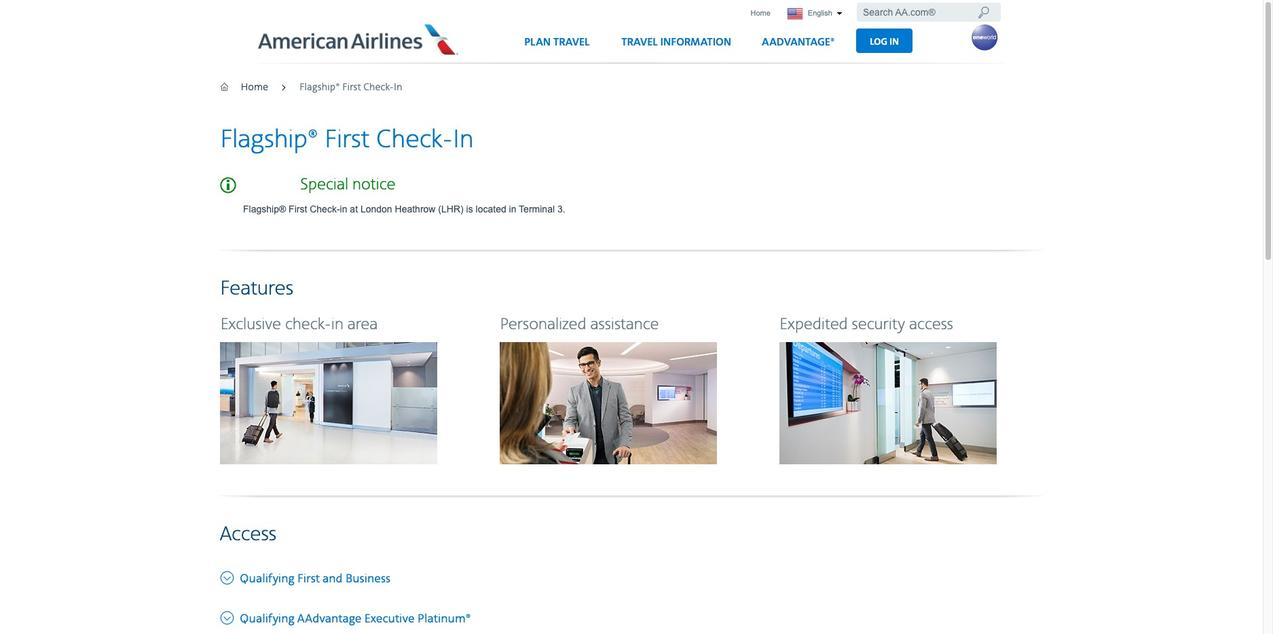 Task type: locate. For each thing, give the bounding box(es) containing it.
plan travel
[[524, 36, 590, 49]]

heathrow
[[395, 204, 436, 214]]

0 horizontal spatial home link
[[241, 81, 268, 94]]

1 vertical spatial in
[[453, 124, 474, 155]]

plan travel button
[[512, 30, 602, 63]]

london
[[361, 204, 392, 214]]

check-
[[363, 81, 394, 94], [376, 124, 453, 155], [310, 204, 340, 214]]

home for the top home link
[[751, 9, 771, 17]]

0 vertical spatial flagship® first check-in
[[300, 81, 402, 94]]

travel left information
[[621, 36, 658, 49]]

qualifying first and business
[[240, 572, 390, 586]]

expand image inside qualifying first and business link
[[220, 567, 237, 586]]

in
[[890, 36, 899, 47], [340, 204, 347, 214], [509, 204, 516, 214], [331, 315, 343, 335]]

aadvantage
[[297, 612, 362, 627]]

special notice
[[300, 175, 395, 195]]

american airlines - homepage image
[[258, 24, 459, 55]]

is
[[466, 204, 473, 214]]

0 horizontal spatial home
[[241, 81, 268, 94]]

travel
[[553, 36, 590, 49], [621, 36, 658, 49]]

0 vertical spatial home
[[751, 9, 771, 17]]

expand image inside qualifying aadvantage executive platinum® link
[[220, 608, 237, 626]]

0 vertical spatial home link
[[747, 4, 775, 22]]

0 vertical spatial expand image
[[220, 567, 237, 586]]

exclusive check-in area image
[[220, 342, 438, 464]]

in left 'area'
[[331, 315, 343, 335]]

information
[[660, 36, 731, 49]]

in right log
[[890, 36, 899, 47]]

flagship® first check-in up special notice
[[220, 124, 474, 155]]

0 vertical spatial qualifying
[[240, 572, 294, 586]]

1 vertical spatial home
[[241, 81, 268, 94]]

english link
[[781, 4, 849, 24]]

1 vertical spatial check-
[[376, 124, 453, 155]]

expand image for qualifying first and business
[[220, 567, 237, 586]]

plan
[[524, 36, 551, 49]]

travel inside popup button
[[621, 36, 658, 49]]

log
[[870, 36, 887, 47]]

travel information button
[[609, 30, 744, 63]]

in left at on the top of the page
[[340, 204, 347, 214]]

personalized assistance image
[[500, 342, 717, 464]]

1 vertical spatial flagship®
[[220, 124, 318, 155]]

check- down special
[[310, 204, 340, 214]]

executive
[[364, 612, 415, 627]]

check- down american airlines - homepage image
[[363, 81, 394, 94]]

in inside main content
[[453, 124, 474, 155]]

in
[[394, 81, 402, 94], [453, 124, 474, 155]]

special
[[300, 175, 348, 195]]

main navigation navigation
[[512, 28, 913, 63]]

home link
[[747, 4, 775, 22], [241, 81, 268, 94]]

0 horizontal spatial travel
[[553, 36, 590, 49]]

flagship®
[[300, 81, 340, 94], [220, 124, 318, 155], [243, 204, 286, 214]]

security
[[852, 315, 905, 335]]

flagship® first check-in down american airlines - homepage image
[[300, 81, 402, 94]]

in right located at left top
[[509, 204, 516, 214]]

features
[[220, 276, 293, 301]]

first
[[342, 81, 361, 94], [324, 124, 369, 155], [289, 204, 307, 214], [297, 572, 320, 586]]

home
[[751, 9, 771, 17], [241, 81, 268, 94]]

qualifying down qualifying first and business link on the left
[[240, 612, 294, 627]]

2 travel from the left
[[621, 36, 658, 49]]

in inside navigation
[[890, 36, 899, 47]]

exclusive check-in area
[[220, 315, 378, 335]]

1 horizontal spatial in
[[453, 124, 474, 155]]

first up special notice
[[324, 124, 369, 155]]

log in
[[870, 36, 899, 47]]

first down american airlines - homepage image
[[342, 81, 361, 94]]

1 horizontal spatial home link
[[747, 4, 775, 22]]

oneworld link opens in a new window image
[[971, 24, 998, 51]]

1 horizontal spatial travel
[[621, 36, 658, 49]]

1 horizontal spatial home
[[751, 9, 771, 17]]

flagship® first check-in main content
[[204, 124, 1043, 634]]

0 vertical spatial in
[[394, 81, 402, 94]]

1 travel from the left
[[553, 36, 590, 49]]

qualifying aadvantage executive platinum® link
[[220, 608, 471, 627]]

qualifying first and business link
[[220, 567, 390, 587]]

18 image
[[978, 5, 990, 19]]

1 vertical spatial qualifying
[[240, 612, 294, 627]]

1 vertical spatial flagship® first check-in
[[220, 124, 474, 155]]

qualifying aadvantage executive platinum®
[[240, 612, 471, 627]]

1 qualifying from the top
[[240, 572, 294, 586]]

flagship® first check-in inside main content
[[220, 124, 474, 155]]

1 expand image from the top
[[220, 567, 237, 586]]

flagship® first check-in
[[300, 81, 402, 94], [220, 124, 474, 155]]

travel right plan
[[553, 36, 590, 49]]

1 vertical spatial expand image
[[220, 608, 237, 626]]

exclusive
[[220, 315, 281, 335]]

check- up notice
[[376, 124, 453, 155]]

english
[[806, 9, 835, 17]]

qualifying
[[240, 572, 294, 586], [240, 612, 294, 627]]

2 qualifying from the top
[[240, 612, 294, 627]]

and
[[323, 572, 343, 586]]

qualifying down access
[[240, 572, 294, 586]]

2 expand image from the top
[[220, 608, 237, 626]]

expand image
[[220, 567, 237, 586], [220, 608, 237, 626]]

expedited
[[780, 315, 848, 335]]



Task type: vqa. For each thing, say whether or not it's contained in the screenshot.
the
no



Task type: describe. For each thing, give the bounding box(es) containing it.
personalized
[[500, 315, 586, 335]]

platinum®
[[417, 612, 471, 627]]

at
[[350, 204, 358, 214]]

expand image for qualifying aadvantage executive platinum®
[[220, 608, 237, 626]]

0 vertical spatial check-
[[363, 81, 394, 94]]

expedited security access image
[[780, 342, 997, 464]]

aadvantage®
[[762, 36, 835, 49]]

Search AA.com® search field
[[857, 3, 1001, 22]]

flagship® first check-in at london heathrow (lhr) is located in terminal 3.
[[243, 204, 565, 214]]

access
[[220, 522, 277, 547]]

business
[[346, 572, 390, 586]]

personalized assistance
[[500, 315, 659, 335]]

2 vertical spatial flagship®
[[243, 204, 286, 214]]

located
[[476, 204, 506, 214]]

first left and
[[297, 572, 320, 586]]

aadvantage® button
[[750, 30, 847, 63]]

2 vertical spatial check-
[[310, 204, 340, 214]]

notice
[[352, 175, 395, 195]]

click to change language and/or country / region image
[[837, 12, 843, 16]]

1 vertical spatial home link
[[241, 81, 268, 94]]

3.
[[557, 204, 565, 214]]

qualifying for qualifying first and business
[[240, 572, 294, 586]]

expedited security access
[[780, 315, 953, 335]]

area
[[348, 315, 378, 335]]

check-
[[285, 315, 331, 335]]

access
[[909, 315, 953, 335]]

first down special
[[289, 204, 307, 214]]

assistance
[[590, 315, 659, 335]]

log in link
[[856, 28, 913, 53]]

travel inside dropdown button
[[553, 36, 590, 49]]

travel information
[[621, 36, 731, 49]]

(lhr)
[[438, 204, 464, 214]]

home for bottommost home link
[[241, 81, 268, 94]]

qualifying for qualifying aadvantage executive platinum®
[[240, 612, 294, 627]]

0 vertical spatial flagship®
[[300, 81, 340, 94]]

terminal
[[519, 204, 555, 214]]

0 horizontal spatial in
[[394, 81, 402, 94]]



